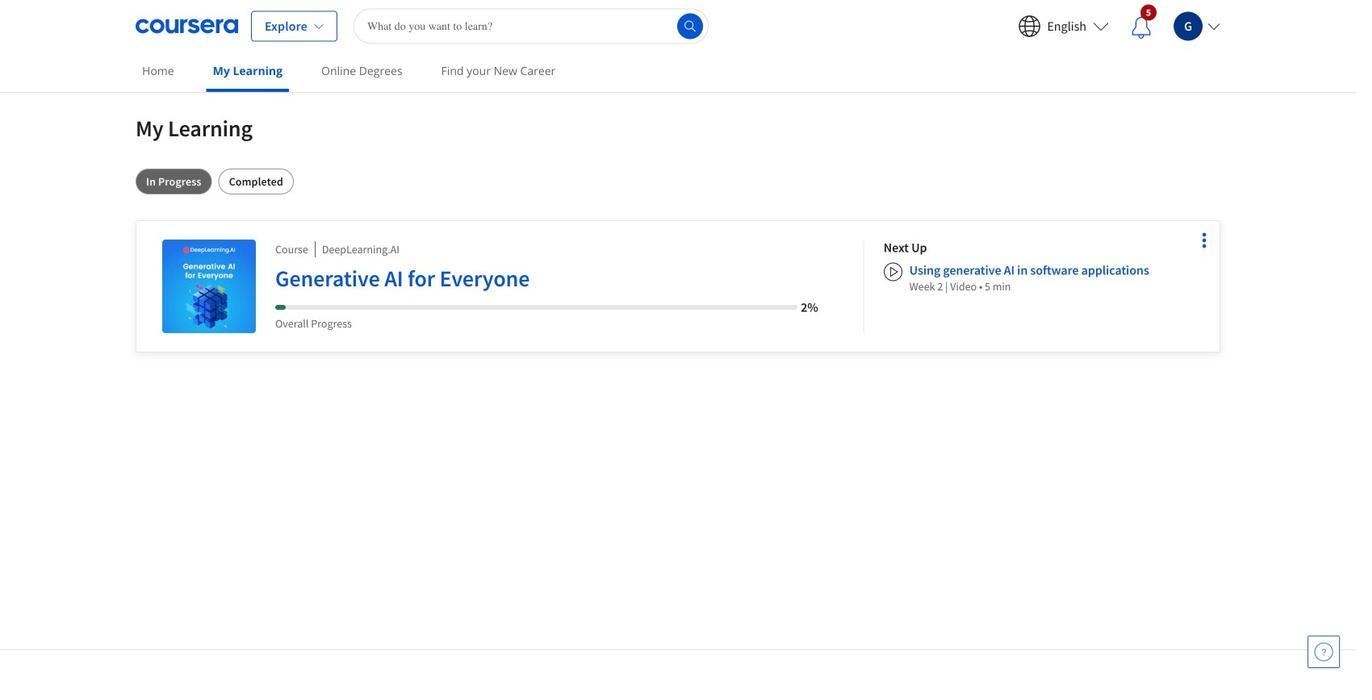 Task type: locate. For each thing, give the bounding box(es) containing it.
generative ai for everyone image
[[162, 240, 256, 333]]

None search field
[[353, 8, 709, 44]]

coursera image
[[136, 13, 238, 39]]

help center image
[[1314, 643, 1333, 662]]

tab list
[[136, 169, 1220, 195]]



Task type: vqa. For each thing, say whether or not it's contained in the screenshot.
Academics link
no



Task type: describe. For each thing, give the bounding box(es) containing it.
What do you want to learn? text field
[[353, 8, 709, 44]]

more option for generative ai for everyone image
[[1193, 229, 1216, 252]]



